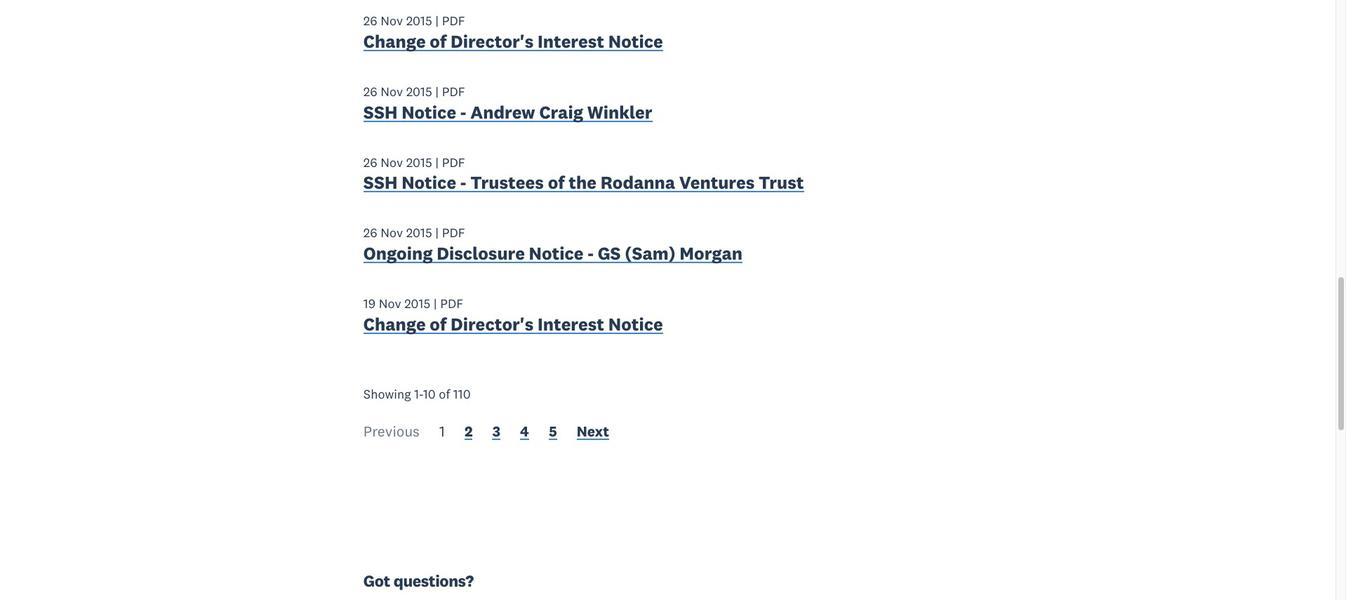 Task type: vqa. For each thing, say whether or not it's contained in the screenshot.
the bottommost 'Change of Director's Interest Notice' LINK
yes



Task type: describe. For each thing, give the bounding box(es) containing it.
- inside 26 nov 2015 | pdf ssh notice - trustees of the rodanna ventures trust
[[460, 172, 466, 194]]

of inside 19 nov 2015 | pdf change of director's interest notice
[[430, 313, 447, 335]]

director's for 26 nov 2015 | pdf change of director's interest notice
[[451, 30, 534, 53]]

4 button
[[520, 422, 529, 444]]

26 for ssh notice - andrew craig winkler
[[363, 84, 377, 100]]

nov inside 26 nov 2015 | pdf change of director's interest notice
[[381, 13, 403, 29]]

morgan
[[680, 242, 743, 265]]

26 for change of director's interest notice
[[363, 13, 377, 29]]

trustees
[[470, 172, 544, 194]]

previous button
[[363, 422, 420, 444]]

gs
[[598, 242, 621, 265]]

19 nov 2015 | pdf change of director's interest notice
[[363, 295, 663, 335]]

26 nov 2015 | pdf ongoing disclosure notice - gs (sam) morgan
[[363, 225, 743, 265]]

winkler
[[587, 101, 652, 123]]

ssh notice - trustees of the rodanna ventures trust link
[[363, 172, 804, 197]]

showing
[[363, 386, 411, 402]]

(sam)
[[625, 242, 676, 265]]

| for the
[[435, 154, 439, 170]]

- inside 26 nov 2015 | pdf ongoing disclosure notice - gs (sam) morgan
[[588, 242, 594, 265]]

disclosure
[[437, 242, 525, 265]]

rodanna
[[601, 172, 675, 194]]

of inside 26 nov 2015 | pdf ssh notice - trustees of the rodanna ventures trust
[[548, 172, 565, 194]]

nov for winkler
[[381, 84, 403, 100]]

5
[[549, 422, 557, 441]]

change of director's interest notice link for 26 nov 2015 | pdf change of director's interest notice
[[363, 30, 663, 56]]

2015 for the
[[406, 154, 432, 170]]

- inside the 26 nov 2015 | pdf ssh notice - andrew craig winkler
[[460, 101, 466, 123]]

5 button
[[549, 422, 557, 444]]

director's for 19 nov 2015 | pdf change of director's interest notice
[[451, 313, 534, 335]]

pdf for (sam)
[[442, 225, 465, 241]]

change of director's interest notice link for 19 nov 2015 | pdf change of director's interest notice
[[363, 313, 663, 339]]

notice inside the 26 nov 2015 | pdf ssh notice - andrew craig winkler
[[402, 101, 456, 123]]

notice inside 26 nov 2015 | pdf change of director's interest notice
[[608, 30, 663, 53]]

4
[[520, 422, 529, 441]]

ventures
[[679, 172, 755, 194]]

nov for the
[[381, 154, 403, 170]]

the
[[569, 172, 597, 194]]

26 for ongoing disclosure notice - gs (sam) morgan
[[363, 225, 377, 241]]

19
[[363, 295, 376, 312]]

notice inside 26 nov 2015 | pdf ssh notice - trustees of the rodanna ventures trust
[[402, 172, 456, 194]]

3
[[492, 422, 500, 441]]

ssh for ssh notice - trustees of the rodanna ventures trust
[[363, 172, 398, 194]]

2015 inside 26 nov 2015 | pdf change of director's interest notice
[[406, 13, 432, 29]]

pdf for winkler
[[442, 84, 465, 100]]

ssh for ssh notice - andrew craig winkler
[[363, 101, 398, 123]]

26 nov 2015 | pdf change of director's interest notice
[[363, 13, 663, 53]]



Task type: locate. For each thing, give the bounding box(es) containing it.
director's
[[451, 30, 534, 53], [451, 313, 534, 335]]

ssh notice - andrew craig winkler link
[[363, 101, 652, 127]]

got
[[363, 571, 390, 591]]

change
[[363, 30, 426, 53], [363, 313, 426, 335]]

change inside 19 nov 2015 | pdf change of director's interest notice
[[363, 313, 426, 335]]

interest
[[538, 30, 604, 53], [538, 313, 604, 335]]

nov
[[381, 13, 403, 29], [381, 84, 403, 100], [381, 154, 403, 170], [381, 225, 403, 241], [379, 295, 401, 312]]

2 button
[[465, 422, 473, 444]]

notice
[[608, 30, 663, 53], [402, 101, 456, 123], [402, 172, 456, 194], [529, 242, 584, 265], [608, 313, 663, 335]]

pdf
[[442, 13, 465, 29], [442, 84, 465, 100], [442, 154, 465, 170], [442, 225, 465, 241], [440, 295, 463, 312]]

0 vertical spatial interest
[[538, 30, 604, 53]]

2015
[[406, 13, 432, 29], [406, 84, 432, 100], [406, 154, 432, 170], [406, 225, 432, 241], [404, 295, 430, 312]]

3 button
[[492, 422, 500, 444]]

- left andrew
[[460, 101, 466, 123]]

2 change of director's interest notice link from the top
[[363, 313, 663, 339]]

ongoing
[[363, 242, 433, 265]]

previous
[[363, 422, 420, 441]]

1 left 2 in the bottom left of the page
[[439, 422, 445, 441]]

1 change of director's interest notice link from the top
[[363, 30, 663, 56]]

4 26 from the top
[[363, 225, 377, 241]]

1 director's from the top
[[451, 30, 534, 53]]

nov for (sam)
[[381, 225, 403, 241]]

| for (sam)
[[435, 225, 439, 241]]

2015 inside 26 nov 2015 | pdf ssh notice - trustees of the rodanna ventures trust
[[406, 154, 432, 170]]

1 vertical spatial change of director's interest notice link
[[363, 313, 663, 339]]

2015 inside 26 nov 2015 | pdf ongoing disclosure notice - gs (sam) morgan
[[406, 225, 432, 241]]

next
[[577, 422, 609, 441]]

0 vertical spatial ssh
[[363, 101, 398, 123]]

2 interest from the top
[[538, 313, 604, 335]]

of
[[430, 30, 447, 53], [548, 172, 565, 194], [430, 313, 447, 335], [439, 386, 450, 402]]

nov inside the 26 nov 2015 | pdf ssh notice - andrew craig winkler
[[381, 84, 403, 100]]

2015 inside the 26 nov 2015 | pdf ssh notice - andrew craig winkler
[[406, 84, 432, 100]]

1 26 from the top
[[363, 13, 377, 29]]

2
[[465, 422, 473, 441]]

showing 1 - 10 of 110
[[363, 386, 471, 402]]

2 ssh from the top
[[363, 172, 398, 194]]

1 vertical spatial interest
[[538, 313, 604, 335]]

1 left 10
[[414, 386, 419, 402]]

0 vertical spatial director's
[[451, 30, 534, 53]]

pdf inside 26 nov 2015 | pdf change of director's interest notice
[[442, 13, 465, 29]]

change for 26 nov 2015 | pdf change of director's interest notice
[[363, 30, 426, 53]]

director's inside 19 nov 2015 | pdf change of director's interest notice
[[451, 313, 534, 335]]

2015 for (sam)
[[406, 225, 432, 241]]

pdf for the
[[442, 154, 465, 170]]

- left gs
[[588, 242, 594, 265]]

| inside 26 nov 2015 | pdf change of director's interest notice
[[435, 13, 439, 29]]

change of director's interest notice link
[[363, 30, 663, 56], [363, 313, 663, 339]]

1 vertical spatial director's
[[451, 313, 534, 335]]

2 director's from the top
[[451, 313, 534, 335]]

0 vertical spatial change
[[363, 30, 426, 53]]

pdf inside 26 nov 2015 | pdf ssh notice - trustees of the rodanna ventures trust
[[442, 154, 465, 170]]

got questions?
[[363, 571, 474, 591]]

1 vertical spatial ssh
[[363, 172, 398, 194]]

1 interest from the top
[[538, 30, 604, 53]]

ssh inside the 26 nov 2015 | pdf ssh notice - andrew craig winkler
[[363, 101, 398, 123]]

| for winkler
[[435, 84, 439, 100]]

nov inside 26 nov 2015 | pdf ongoing disclosure notice - gs (sam) morgan
[[381, 225, 403, 241]]

ongoing disclosure notice - gs (sam) morgan link
[[363, 242, 743, 268]]

nov inside 26 nov 2015 | pdf ssh notice - trustees of the rodanna ventures trust
[[381, 154, 403, 170]]

| inside 26 nov 2015 | pdf ssh notice - trustees of the rodanna ventures trust
[[435, 154, 439, 170]]

1 vertical spatial change
[[363, 313, 426, 335]]

pdf inside 26 nov 2015 | pdf ongoing disclosure notice - gs (sam) morgan
[[442, 225, 465, 241]]

2015 inside 19 nov 2015 | pdf change of director's interest notice
[[404, 295, 430, 312]]

interest for 19 nov 2015 | pdf change of director's interest notice
[[538, 313, 604, 335]]

0 horizontal spatial 1
[[414, 386, 419, 402]]

interest inside 19 nov 2015 | pdf change of director's interest notice
[[538, 313, 604, 335]]

- right showing
[[419, 386, 423, 402]]

10
[[423, 386, 436, 402]]

26 inside the 26 nov 2015 | pdf ssh notice - andrew craig winkler
[[363, 84, 377, 100]]

0 vertical spatial change of director's interest notice link
[[363, 30, 663, 56]]

questions?
[[394, 571, 474, 591]]

|
[[435, 13, 439, 29], [435, 84, 439, 100], [435, 154, 439, 170], [435, 225, 439, 241], [434, 295, 437, 312]]

notice inside 26 nov 2015 | pdf ongoing disclosure notice - gs (sam) morgan
[[529, 242, 584, 265]]

2 26 from the top
[[363, 84, 377, 100]]

1 ssh from the top
[[363, 101, 398, 123]]

26 for ssh notice - trustees of the rodanna ventures trust
[[363, 154, 377, 170]]

1 change from the top
[[363, 30, 426, 53]]

1 vertical spatial 1
[[439, 422, 445, 441]]

26 inside 26 nov 2015 | pdf change of director's interest notice
[[363, 13, 377, 29]]

interest inside 26 nov 2015 | pdf change of director's interest notice
[[538, 30, 604, 53]]

- left trustees
[[460, 172, 466, 194]]

| inside 19 nov 2015 | pdf change of director's interest notice
[[434, 295, 437, 312]]

ssh inside 26 nov 2015 | pdf ssh notice - trustees of the rodanna ventures trust
[[363, 172, 398, 194]]

26 nov 2015 | pdf ssh notice - andrew craig winkler
[[363, 84, 652, 123]]

change for 19 nov 2015 | pdf change of director's interest notice
[[363, 313, 426, 335]]

next button
[[577, 422, 609, 444]]

of inside 26 nov 2015 | pdf change of director's interest notice
[[430, 30, 447, 53]]

craig
[[539, 101, 583, 123]]

1 button
[[439, 422, 445, 444]]

trust
[[759, 172, 804, 194]]

change inside 26 nov 2015 | pdf change of director's interest notice
[[363, 30, 426, 53]]

26 inside 26 nov 2015 | pdf ssh notice - trustees of the rodanna ventures trust
[[363, 154, 377, 170]]

3 26 from the top
[[363, 154, 377, 170]]

director's inside 26 nov 2015 | pdf change of director's interest notice
[[451, 30, 534, 53]]

26 nov 2015 | pdf ssh notice - trustees of the rodanna ventures trust
[[363, 154, 804, 194]]

26 inside 26 nov 2015 | pdf ongoing disclosure notice - gs (sam) morgan
[[363, 225, 377, 241]]

26
[[363, 13, 377, 29], [363, 84, 377, 100], [363, 154, 377, 170], [363, 225, 377, 241]]

-
[[460, 101, 466, 123], [460, 172, 466, 194], [588, 242, 594, 265], [419, 386, 423, 402]]

2 change from the top
[[363, 313, 426, 335]]

nov inside 19 nov 2015 | pdf change of director's interest notice
[[379, 295, 401, 312]]

pdf inside the 26 nov 2015 | pdf ssh notice - andrew craig winkler
[[442, 84, 465, 100]]

0 vertical spatial 1
[[414, 386, 419, 402]]

pdf inside 19 nov 2015 | pdf change of director's interest notice
[[440, 295, 463, 312]]

| inside the 26 nov 2015 | pdf ssh notice - andrew craig winkler
[[435, 84, 439, 100]]

ssh
[[363, 101, 398, 123], [363, 172, 398, 194]]

1 horizontal spatial 1
[[439, 422, 445, 441]]

interest for 26 nov 2015 | pdf change of director's interest notice
[[538, 30, 604, 53]]

1
[[414, 386, 419, 402], [439, 422, 445, 441]]

| inside 26 nov 2015 | pdf ongoing disclosure notice - gs (sam) morgan
[[435, 225, 439, 241]]

andrew
[[470, 101, 535, 123]]

notice inside 19 nov 2015 | pdf change of director's interest notice
[[608, 313, 663, 335]]

110
[[453, 386, 471, 402]]

2015 for winkler
[[406, 84, 432, 100]]



